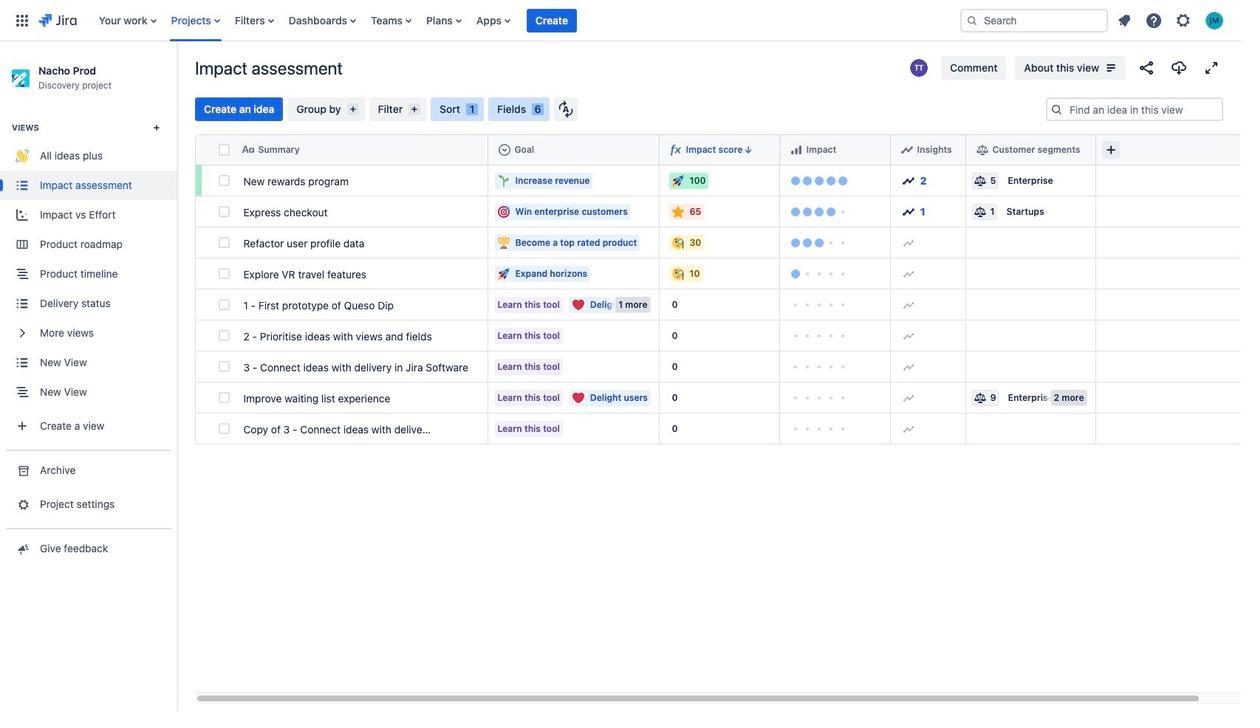 Task type: describe. For each thing, give the bounding box(es) containing it.
2 add image from the top
[[902, 330, 914, 342]]

add image for :trophy: icon on the left
[[902, 237, 914, 249]]

1 add image from the top
[[902, 299, 914, 311]]

help image
[[1145, 11, 1163, 29]]

show description image
[[1102, 59, 1120, 77]]

insights image
[[902, 175, 914, 187]]

weighting value image
[[974, 392, 986, 404]]

1 horizontal spatial list
[[1111, 7, 1232, 34]]

appswitcher icon image
[[13, 11, 31, 29]]

weighting value image for insights image
[[974, 206, 986, 218]]

current project sidebar image
[[161, 59, 194, 89]]

goal image
[[498, 144, 510, 156]]

:rocket: image
[[498, 268, 509, 280]]

customer segments image
[[976, 144, 988, 156]]

3 add image from the top
[[902, 361, 914, 373]]

primary element
[[9, 0, 948, 41]]

header.desc image
[[743, 144, 754, 156]]

feedback image
[[14, 542, 30, 557]]

impact score image
[[670, 144, 681, 156]]

polaris common.ui.field config.add.add more.icon image
[[1102, 141, 1120, 159]]

:trophy: image
[[498, 237, 509, 249]]

:heart: image
[[572, 392, 584, 404]]

:heart: image for first add icon from the top of the page
[[572, 299, 584, 311]]

:heart: image for 2nd add icon from the bottom of the page
[[572, 392, 584, 404]]

Find an idea in this view field
[[1065, 99, 1222, 120]]

add image for :rocket: image
[[902, 268, 914, 280]]



Task type: vqa. For each thing, say whether or not it's contained in the screenshot.
Find An Idea In This View Field
yes



Task type: locate. For each thing, give the bounding box(es) containing it.
1 vertical spatial weighting value image
[[974, 206, 986, 218]]

group
[[0, 104, 177, 450]]

1 vertical spatial add image
[[902, 268, 914, 280]]

list item
[[527, 0, 577, 41]]

:heart: image
[[572, 299, 584, 311], [572, 299, 584, 311], [572, 392, 584, 404]]

0 vertical spatial add image
[[902, 237, 914, 249]]

:rocket: image
[[672, 175, 684, 187], [672, 175, 684, 187], [498, 268, 509, 280]]

share image
[[1138, 59, 1155, 77]]

summary image
[[242, 144, 254, 156]]

weighting value image for insights icon
[[974, 175, 986, 187]]

add image
[[902, 237, 914, 249], [902, 268, 914, 280]]

5 add image from the top
[[902, 423, 914, 435]]

jira product discovery navigation element
[[0, 41, 177, 711]]

add image
[[902, 299, 914, 311], [902, 330, 914, 342], [902, 361, 914, 373], [902, 392, 914, 404], [902, 423, 914, 435]]

your profile and settings image
[[1206, 11, 1223, 29]]

4 add image from the top
[[902, 392, 914, 404]]

1 add image from the top
[[902, 237, 914, 249]]

impact image
[[790, 144, 802, 156]]

autosave is enabled image
[[559, 100, 573, 118]]

:dart: image
[[498, 206, 509, 218], [498, 206, 509, 218]]

2 add image from the top
[[902, 268, 914, 280]]

expand image
[[1203, 59, 1220, 77]]

1 weighting value image from the top
[[974, 175, 986, 187]]

:yellow_star: image
[[672, 206, 684, 218], [672, 206, 684, 218]]

0 horizontal spatial list
[[91, 0, 948, 41]]

None search field
[[960, 8, 1108, 32]]

Search field
[[960, 8, 1108, 32]]

weighting value image
[[974, 175, 986, 187], [974, 206, 986, 218]]

jira image
[[38, 11, 77, 29], [38, 11, 77, 29]]

search image
[[966, 14, 978, 26]]

project settings image
[[14, 497, 30, 512]]

:trophy: image
[[498, 237, 509, 249]]

notifications image
[[1115, 11, 1133, 29]]

cell
[[195, 134, 216, 165], [488, 134, 660, 165], [660, 134, 780, 165], [780, 134, 891, 165], [891, 134, 966, 165], [966, 134, 1096, 165], [1096, 134, 1241, 165], [1096, 165, 1241, 196], [1096, 196, 1241, 228], [966, 228, 1096, 259], [1096, 228, 1241, 259], [966, 259, 1096, 290], [1096, 259, 1241, 290], [966, 290, 1096, 321], [1096, 290, 1241, 321], [966, 321, 1096, 352], [1096, 321, 1241, 352], [966, 352, 1096, 383], [1096, 352, 1241, 383], [1096, 383, 1241, 414], [966, 414, 1096, 445], [1096, 414, 1241, 445]]

export image
[[1170, 59, 1188, 77]]

:seedling: image
[[498, 175, 509, 187], [498, 175, 509, 187]]

:face_with_monocle: image
[[672, 237, 684, 249], [672, 237, 684, 249], [672, 268, 684, 280], [672, 268, 684, 280]]

insights image
[[901, 144, 913, 156]]

2 weighting value image from the top
[[974, 206, 986, 218]]

settings image
[[1175, 11, 1192, 29]]

0 vertical spatial weighting value image
[[974, 175, 986, 187]]

insights image
[[902, 206, 914, 218]]

:wave: image
[[16, 150, 29, 163], [16, 150, 29, 163]]

list
[[91, 0, 948, 41], [1111, 7, 1232, 34]]

banner
[[0, 0, 1241, 41]]



